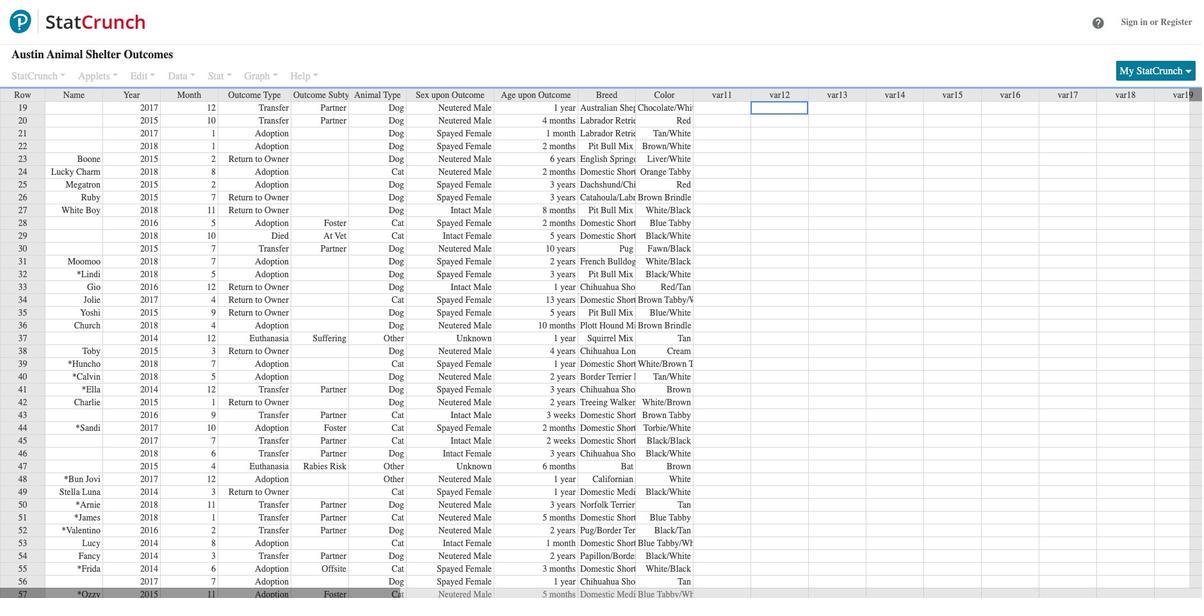 Task type: locate. For each thing, give the bounding box(es) containing it.
blue up collie
[[638, 538, 655, 549]]

6 spayed female from the top
[[437, 256, 492, 267]]

1 vertical spatial white
[[669, 474, 691, 485]]

14 dog from the top
[[389, 320, 404, 331]]

4 2016 from the top
[[140, 525, 158, 536]]

1 2017 from the top
[[140, 103, 158, 113]]

1 vertical spatial foster
[[324, 423, 347, 434]]

0 vertical spatial tan
[[678, 333, 691, 344]]

0 vertical spatial white
[[61, 205, 83, 216]]

foster up risk
[[324, 423, 347, 434]]

1 year down 6 months
[[554, 474, 576, 485]]

euthanasia left suffering
[[250, 333, 289, 344]]

18 dog from the top
[[389, 397, 404, 408]]

2 white/black from the top
[[646, 256, 691, 267]]

owner for charlie
[[265, 397, 289, 408]]

3 year from the top
[[561, 333, 576, 344]]

4 owner from the top
[[265, 282, 289, 293]]

43
[[18, 410, 27, 421]]

bull down fawn/black
[[651, 256, 667, 267]]

14 male from the top
[[474, 474, 492, 485]]

3 return to owner from the top
[[229, 205, 289, 216]]

sign in or register link
[[1122, 0, 1193, 44]]

type
[[263, 90, 281, 101], [383, 90, 401, 101]]

cat for 53
[[392, 538, 404, 549]]

5 black/white from the top
[[646, 551, 691, 562]]

owner for jolie
[[265, 295, 289, 306]]

to
[[255, 154, 262, 165], [255, 192, 262, 203], [255, 205, 262, 216], [255, 282, 262, 293], [255, 295, 262, 306], [255, 308, 262, 318], [255, 346, 262, 357], [255, 397, 262, 408], [255, 487, 262, 498]]

stella luna
[[59, 487, 101, 498]]

weeks down 2 years
[[554, 410, 576, 421]]

pit bull mix down 1 month labrador retriever mix
[[589, 141, 634, 152]]

return for yoshi
[[229, 308, 253, 318]]

1 foster from the top
[[324, 218, 347, 229]]

1 vertical spatial tabby/white
[[657, 538, 704, 549]]

age upon outcome
[[501, 90, 571, 101]]

3 years chihuahua shorthair mix
[[550, 448, 672, 459]]

10 dog from the top
[[389, 256, 404, 267]]

11 adoption from the top
[[255, 423, 289, 434]]

to for yoshi
[[255, 308, 262, 318]]

moomoo
[[68, 256, 101, 267]]

17 female from the top
[[466, 564, 492, 575]]

bull down catahoula/labrador
[[601, 205, 616, 216]]

0 vertical spatial other
[[384, 333, 404, 344]]

at
[[324, 231, 333, 242]]

54
[[18, 551, 27, 562]]

22 dog from the top
[[389, 551, 404, 562]]

spaniel
[[643, 154, 670, 165]]

0 vertical spatial blue
[[650, 218, 667, 229]]

1 year for white
[[554, 474, 576, 485]]

2018
[[140, 141, 158, 152], [140, 167, 158, 177], [140, 205, 158, 216], [140, 231, 158, 242], [140, 256, 158, 267], [140, 269, 158, 280], [140, 320, 158, 331], [140, 359, 158, 370], [140, 372, 158, 383], [140, 448, 158, 459], [140, 500, 158, 511], [140, 513, 158, 523]]

7
[[211, 192, 216, 203], [211, 243, 216, 254], [211, 256, 216, 267], [211, 359, 216, 370], [211, 436, 216, 447], [211, 577, 216, 588]]

0 vertical spatial month
[[553, 128, 576, 139]]

2 years border terrier mix tan/white
[[550, 372, 691, 383]]

white/black for domestic shorthair mix
[[646, 564, 691, 575]]

1 vertical spatial 3 years
[[550, 269, 576, 280]]

age
[[501, 90, 516, 101]]

0 vertical spatial white/black
[[646, 205, 691, 216]]

25
[[18, 179, 27, 190]]

4 2017 from the top
[[140, 423, 158, 434]]

0 vertical spatial 1 year
[[554, 103, 576, 113]]

blue tabby for 5 months domestic shorthair mix
[[650, 513, 691, 523]]

2 vertical spatial intact female
[[443, 538, 492, 549]]

spayed for *sandi
[[437, 423, 463, 434]]

7 2018 from the top
[[140, 320, 158, 331]]

brown down black/black on the bottom right
[[667, 461, 691, 472]]

domestic up 5 years domestic shorthair mix
[[580, 218, 615, 229]]

1 3 years from the top
[[550, 179, 576, 190]]

4 7 from the top
[[211, 359, 216, 370]]

0 vertical spatial blue tabby
[[650, 218, 691, 229]]

1 vertical spatial weeks
[[554, 436, 576, 447]]

9 female from the top
[[466, 295, 492, 306]]

1 vertical spatial unknown
[[457, 461, 492, 472]]

2 vertical spatial blue
[[638, 538, 655, 549]]

intact male for 1 year
[[451, 282, 492, 293]]

foster
[[324, 218, 347, 229], [324, 423, 347, 434]]

2 vertical spatial 2 months domestic shorthair mix
[[543, 423, 668, 434]]

0 vertical spatial tabby/white
[[665, 295, 711, 306]]

9 for transfer
[[211, 410, 216, 421]]

months up 2 months
[[550, 115, 576, 126]]

0 vertical spatial intact female
[[443, 231, 492, 242]]

domestic up norfolk
[[580, 487, 615, 498]]

foster up at vet
[[324, 218, 347, 229]]

month up '2 years papillon/border collie'
[[553, 538, 576, 549]]

shorthair
[[617, 167, 650, 177], [617, 218, 650, 229], [617, 231, 650, 242], [622, 282, 655, 293], [617, 295, 650, 306], [617, 359, 650, 370], [622, 384, 655, 395], [617, 410, 650, 421], [617, 423, 650, 434], [617, 436, 650, 447], [622, 448, 655, 459], [617, 513, 650, 523], [617, 538, 650, 549], [617, 564, 650, 575], [622, 577, 655, 588]]

2016 for 2
[[140, 525, 158, 536]]

tan
[[678, 333, 691, 344], [678, 500, 691, 511], [678, 577, 691, 588]]

*lindi
[[77, 269, 101, 280]]

2 return from the top
[[229, 192, 253, 203]]

0 vertical spatial terrier
[[608, 372, 632, 383]]

return for toby
[[229, 346, 253, 357]]

9 adoption from the top
[[255, 359, 289, 370]]

partner for 3 years norfolk terrier mix
[[321, 500, 347, 511]]

13 spayed from the top
[[437, 487, 463, 498]]

mix for 36
[[626, 320, 641, 331]]

1 vertical spatial intact female
[[443, 448, 492, 459]]

1 vertical spatial tan
[[678, 500, 691, 511]]

chihuahua down the border
[[580, 384, 619, 395]]

1 vertical spatial tan/white
[[654, 372, 691, 383]]

white down black/black on the bottom right
[[669, 474, 691, 485]]

tabby
[[669, 167, 691, 177], [669, 218, 691, 229], [689, 359, 711, 370], [669, 410, 691, 421], [669, 513, 691, 523]]

chihuahua for 1 year chihuahua shorthair mix
[[580, 282, 619, 293]]

5 months from the top
[[550, 218, 576, 229]]

0 vertical spatial tan/white
[[654, 128, 691, 139]]

labrador up 1 month labrador retriever mix
[[580, 115, 613, 126]]

41
[[18, 384, 27, 395]]

shorthair for 43
[[617, 410, 650, 421]]

blue tabby up fawn/black
[[650, 218, 691, 229]]

adoption for church
[[255, 320, 289, 331]]

retriever down orange tabby
[[654, 192, 688, 203]]

euthanasia left rabies
[[250, 461, 289, 472]]

black/white down black/black on the bottom right
[[646, 448, 691, 459]]

pit up plott
[[589, 308, 599, 318]]

tan/white down white/brown tabby
[[654, 372, 691, 383]]

1 vertical spatial labrador
[[580, 128, 613, 139]]

chihuahua up "13 years domestic shorthair mix"
[[580, 282, 619, 293]]

to for boone
[[255, 154, 262, 165]]

2 months domestic shorthair mix down 3 weeks domestic shorthair mix
[[543, 423, 668, 434]]

dog for 38
[[389, 346, 404, 357]]

*arnie
[[76, 500, 101, 511]]

2 vertical spatial 8
[[211, 538, 216, 549]]

3 years up "8 months"
[[550, 179, 576, 190]]

labrador
[[580, 115, 613, 126], [580, 128, 613, 139]]

months for 55
[[550, 564, 576, 575]]

domestic for 43
[[580, 410, 615, 421]]

cat for 49
[[392, 487, 404, 498]]

11 female from the top
[[466, 359, 492, 370]]

red for 4 months
[[677, 115, 691, 126]]

1 vertical spatial 11
[[207, 500, 216, 511]]

0 horizontal spatial upon
[[432, 90, 450, 101]]

2 vertical spatial tan
[[678, 577, 691, 588]]

0 vertical spatial brindle
[[665, 192, 692, 203]]

domestic down pug/border
[[580, 538, 615, 549]]

brindle down orange tabby
[[665, 192, 692, 203]]

8 cat from the top
[[392, 436, 404, 447]]

plott
[[580, 320, 597, 331]]

domestic down 3 weeks domestic shorthair mix
[[580, 423, 615, 434]]

female for 46
[[466, 448, 492, 459]]

0 vertical spatial retriever
[[616, 115, 649, 126]]

animal
[[354, 90, 381, 101]]

9 owner from the top
[[265, 487, 289, 498]]

0 vertical spatial 9
[[211, 308, 216, 318]]

tan up cream
[[678, 333, 691, 344]]

pit bull mix for white/black
[[589, 205, 634, 216]]

Empty cell, var12, row 19 text field
[[751, 101, 809, 115]]

blue up "black/tan"
[[650, 513, 667, 523]]

white for white boy
[[61, 205, 83, 216]]

cat for 55
[[392, 564, 404, 575]]

mix for 21
[[651, 128, 666, 139]]

collie
[[640, 551, 662, 562]]

pit
[[589, 141, 599, 152], [589, 205, 599, 216], [589, 269, 599, 280], [589, 308, 599, 318]]

spayed
[[437, 128, 463, 139], [437, 141, 463, 152], [437, 179, 463, 190], [437, 192, 463, 203], [437, 218, 463, 229], [437, 256, 463, 267], [437, 269, 463, 280], [437, 295, 463, 306], [437, 308, 463, 318], [437, 359, 463, 370], [437, 384, 463, 395], [437, 423, 463, 434], [437, 487, 463, 498], [437, 564, 463, 575], [437, 577, 463, 588]]

0 vertical spatial 2 months domestic shorthair mix
[[543, 167, 668, 177]]

2 vertical spatial white/black
[[646, 564, 691, 575]]

labrador down 4 months labrador retriever mix
[[580, 128, 613, 139]]

domestic down english
[[580, 167, 615, 177]]

vet
[[335, 231, 347, 242]]

10 adoption from the top
[[255, 372, 289, 383]]

tabby/white down "black/tan"
[[657, 538, 704, 549]]

tan/white
[[654, 128, 691, 139], [654, 372, 691, 383]]

10 domestic from the top
[[580, 513, 615, 523]]

10
[[207, 115, 216, 126], [207, 231, 216, 242], [546, 243, 555, 254], [538, 320, 547, 331], [207, 423, 216, 434]]

10 neutered male from the top
[[439, 474, 492, 485]]

domestic up the '2 weeks domestic shorthair mix' on the bottom
[[580, 410, 615, 421]]

tabby for lucky charm
[[669, 167, 691, 177]]

2 2018 from the top
[[140, 167, 158, 177]]

euthanasia
[[250, 333, 289, 344], [250, 461, 289, 472]]

cat for 51
[[392, 513, 404, 523]]

owner
[[265, 154, 289, 165], [265, 192, 289, 203], [265, 205, 289, 216], [265, 282, 289, 293], [265, 295, 289, 306], [265, 308, 289, 318], [265, 346, 289, 357], [265, 397, 289, 408], [265, 487, 289, 498]]

5 owner from the top
[[265, 295, 289, 306]]

domestic up the border
[[580, 359, 615, 370]]

1 horizontal spatial white
[[669, 474, 691, 485]]

1 vertical spatial 2 months domestic shorthair mix
[[543, 218, 668, 229]]

pit down french
[[589, 269, 599, 280]]

bull down the 2 years french bulldog/pit bull
[[601, 269, 616, 280]]

1 cat from the top
[[392, 167, 404, 177]]

6 2017 from the top
[[140, 474, 158, 485]]

springer
[[610, 154, 641, 165]]

12 neutered male from the top
[[439, 513, 492, 523]]

domestic up french
[[580, 231, 615, 242]]

retriever for 4 months labrador retriever mix
[[616, 115, 649, 126]]

chihuahua
[[580, 282, 619, 293], [580, 346, 619, 357], [580, 384, 619, 395], [580, 448, 619, 459], [580, 577, 619, 588]]

shorthair for 39
[[617, 359, 650, 370]]

2017 for 19
[[140, 103, 158, 113]]

adoption for megatron
[[255, 179, 289, 190]]

brown up blue/white
[[638, 295, 663, 306]]

months for 44
[[550, 423, 576, 434]]

0 vertical spatial labrador
[[580, 115, 613, 126]]

months down "3 years chihuahua shorthair mix"
[[550, 461, 576, 472]]

2014 for lucy
[[140, 538, 158, 549]]

1 vertical spatial blue
[[650, 513, 667, 523]]

terrier up collie
[[624, 525, 648, 536]]

weeks up 6 months
[[554, 436, 576, 447]]

12 2018 from the top
[[140, 513, 158, 523]]

blue down brown brindle
[[650, 218, 667, 229]]

upon right the sex
[[432, 90, 450, 101]]

toby
[[82, 346, 101, 357]]

cat for 44
[[392, 423, 404, 434]]

0 vertical spatial red
[[677, 115, 691, 126]]

months down 2 years
[[550, 423, 576, 434]]

32
[[18, 269, 27, 280]]

brown brindle
[[638, 192, 692, 203]]

1 adoption from the top
[[255, 128, 289, 139]]

neutered for 4 years chihuahua longhair mix cream
[[439, 346, 471, 357]]

12 dog from the top
[[389, 282, 404, 293]]

4
[[543, 115, 547, 126], [211, 295, 216, 306], [211, 320, 216, 331], [550, 346, 555, 357], [211, 461, 216, 472]]

menu bar inside statcrunch top level menu menu bar
[[0, 64, 384, 86]]

1 horizontal spatial upon
[[518, 90, 536, 101]]

2 months domestic shorthair mix
[[543, 167, 668, 177], [543, 218, 668, 229], [543, 423, 668, 434]]

blue
[[650, 218, 667, 229], [650, 513, 667, 523], [638, 538, 655, 549]]

menu bar
[[0, 64, 384, 86]]

0 horizontal spatial type
[[263, 90, 281, 101]]

1 vertical spatial brindle
[[665, 320, 692, 331]]

partner for 5 months domestic shorthair mix
[[321, 513, 347, 523]]

8 2015 from the top
[[140, 397, 158, 408]]

brown
[[638, 192, 663, 203], [638, 295, 663, 306], [638, 320, 663, 331], [667, 384, 691, 395], [643, 410, 667, 421], [667, 461, 691, 472]]

fawn/black
[[648, 243, 691, 254]]

3 years for black/white
[[550, 269, 576, 280]]

white left the 'boy' on the top left of page
[[61, 205, 83, 216]]

outcome right age
[[539, 90, 571, 101]]

white/brown up brown tabby
[[642, 397, 691, 408]]

pit up english
[[589, 141, 599, 152]]

my
[[1120, 65, 1135, 77]]

1 year down 5 years
[[554, 333, 576, 344]]

adoption
[[255, 128, 289, 139], [255, 141, 289, 152], [255, 167, 289, 177], [255, 179, 289, 190], [255, 218, 289, 229], [255, 256, 289, 267], [255, 269, 289, 280], [255, 320, 289, 331], [255, 359, 289, 370], [255, 372, 289, 383], [255, 423, 289, 434], [255, 474, 289, 485], [255, 538, 289, 549], [255, 564, 289, 575], [255, 577, 289, 588]]

pit bull mix down catahoula/labrador
[[589, 205, 634, 216]]

outcome right month
[[228, 90, 261, 101]]

Data set title: click to edit text field
[[12, 45, 234, 63]]

female for 56
[[466, 577, 492, 588]]

euthanasia for suffering
[[250, 333, 289, 344]]

7 adoption from the top
[[255, 269, 289, 280]]

1 euthanasia from the top
[[250, 333, 289, 344]]

tabby up "black/tan"
[[669, 513, 691, 523]]

color
[[655, 90, 675, 101]]

2015 for charlie
[[140, 397, 158, 408]]

black/white
[[646, 231, 691, 242], [646, 269, 691, 280], [646, 448, 691, 459], [646, 487, 691, 498], [646, 551, 691, 562]]

1 11 from the top
[[207, 205, 216, 216]]

*valentino
[[62, 525, 101, 536]]

1 vertical spatial terrier
[[611, 500, 635, 511]]

12 neutered from the top
[[439, 513, 471, 523]]

fancy
[[79, 551, 101, 562]]

4 partner from the top
[[321, 384, 347, 395]]

brown up torbie/white
[[643, 410, 667, 421]]

0 vertical spatial white/brown
[[638, 359, 687, 370]]

tan/white up brown/white
[[654, 128, 691, 139]]

bat
[[621, 461, 634, 472]]

2 return to owner from the top
[[229, 192, 289, 203]]

*frida
[[77, 564, 101, 575]]

month up 2 months
[[553, 128, 576, 139]]

tan down blue tabby/white
[[678, 577, 691, 588]]

1 vertical spatial 9
[[211, 410, 216, 421]]

2 adoption from the top
[[255, 141, 289, 152]]

white/black down fawn/black
[[646, 256, 691, 267]]

tan for norfolk terrier mix
[[678, 500, 691, 511]]

2 vertical spatial terrier
[[624, 525, 648, 536]]

1 vertical spatial 1 year
[[554, 333, 576, 344]]

tabby for *james
[[669, 513, 691, 523]]

owner for ruby
[[265, 192, 289, 203]]

1 9 from the top
[[211, 308, 216, 318]]

outcome left age
[[452, 90, 485, 101]]

cat for 45
[[392, 436, 404, 447]]

2
[[543, 141, 547, 152], [211, 154, 216, 165], [543, 167, 547, 177], [211, 179, 216, 190], [543, 218, 547, 229], [550, 256, 555, 267], [550, 372, 555, 383], [550, 397, 555, 408], [543, 423, 547, 434], [547, 436, 551, 447], [211, 525, 216, 536], [550, 525, 555, 536], [550, 551, 555, 562]]

36
[[18, 320, 27, 331]]

name
[[63, 90, 85, 101]]

3 7 from the top
[[211, 256, 216, 267]]

retriever up 1 month labrador retriever mix
[[616, 115, 649, 126]]

6 years english springer spaniel mix
[[550, 154, 687, 165]]

black/white up fawn/black
[[646, 231, 691, 242]]

tabby down liver/white
[[669, 167, 691, 177]]

3 white/black from the top
[[646, 564, 691, 575]]

chihuahua down the '2 weeks domestic shorthair mix' on the bottom
[[580, 448, 619, 459]]

return to owner for charlie
[[229, 397, 289, 408]]

months up 10 years
[[550, 205, 576, 216]]

0 vertical spatial unknown
[[457, 333, 492, 344]]

14 spayed from the top
[[437, 564, 463, 575]]

months down 3 years norfolk terrier mix
[[550, 513, 576, 523]]

white/black down brown brindle
[[646, 205, 691, 216]]

spayed for jolie
[[437, 295, 463, 306]]

red down orange tabby
[[677, 179, 691, 190]]

white/black down collie
[[646, 564, 691, 575]]

3 years from the top
[[557, 192, 576, 203]]

6 partner from the top
[[321, 436, 347, 447]]

female for 21
[[466, 128, 492, 139]]

8 owner from the top
[[265, 397, 289, 408]]

3 2015 from the top
[[140, 179, 158, 190]]

intact for 1 month
[[443, 538, 463, 549]]

transfer for 52
[[259, 525, 289, 536]]

0 vertical spatial 11
[[207, 205, 216, 216]]

3 months from the top
[[550, 167, 576, 177]]

brown down orange
[[638, 192, 663, 203]]

return to owner for ruby
[[229, 192, 289, 203]]

1 year down age upon outcome
[[554, 103, 576, 113]]

9 return from the top
[[229, 487, 253, 498]]

11 spayed female from the top
[[437, 384, 492, 395]]

dog for 46
[[389, 448, 404, 459]]

24
[[18, 167, 27, 177]]

domestic for 44
[[580, 423, 615, 434]]

foster for 10
[[324, 423, 347, 434]]

tabby down cream
[[689, 359, 711, 370]]

sign
[[1122, 16, 1139, 27]]

6 7 from the top
[[211, 577, 216, 588]]

3 neutered male from the top
[[439, 154, 492, 165]]

3 dog from the top
[[389, 128, 404, 139]]

*ella
[[82, 384, 101, 395]]

18 female from the top
[[466, 577, 492, 588]]

5 7 from the top
[[211, 436, 216, 447]]

4 return to owner from the top
[[229, 282, 289, 293]]

12 adoption from the top
[[255, 474, 289, 485]]

mix for 20
[[651, 115, 666, 126]]

6 2018 from the top
[[140, 269, 158, 280]]

return to owner for white boy
[[229, 205, 289, 216]]

bull down 1 month labrador retriever mix
[[601, 141, 616, 152]]

transfer for 45
[[259, 436, 289, 447]]

0 vertical spatial 8
[[211, 167, 216, 177]]

2 vertical spatial other
[[384, 474, 404, 485]]

domestic up "3 years chihuahua shorthair mix"
[[580, 436, 615, 447]]

months down 1 month labrador retriever mix
[[550, 141, 576, 152]]

domestic for 45
[[580, 436, 615, 447]]

male for 1 year chihuahua shorthair mix
[[474, 282, 492, 293]]

white/brown down cream
[[638, 359, 687, 370]]

black/tan
[[655, 525, 691, 536]]

3 years
[[550, 179, 576, 190], [550, 269, 576, 280]]

3 years catahoula/labrador retriever
[[550, 192, 688, 203]]

19 dog from the top
[[389, 448, 404, 459]]

9 months from the top
[[550, 513, 576, 523]]

5 2017 from the top
[[140, 436, 158, 447]]

2014 for *ella
[[140, 384, 158, 395]]

1 vertical spatial month
[[553, 538, 576, 549]]

3
[[550, 179, 555, 190], [550, 192, 555, 203], [550, 269, 555, 280], [211, 346, 216, 357], [550, 384, 555, 395], [547, 410, 551, 421], [550, 448, 555, 459], [211, 487, 216, 498], [550, 500, 555, 511], [211, 551, 216, 562], [543, 564, 547, 575]]

french
[[580, 256, 605, 267]]

charm
[[76, 167, 101, 177]]

return for ruby
[[229, 192, 253, 203]]

black/white up "black/tan"
[[646, 487, 691, 498]]

neutered for 6 years english springer spaniel mix
[[439, 154, 471, 165]]

2 years pug/border terrier black/tan
[[550, 525, 691, 536]]

retriever up springer
[[616, 128, 649, 139]]

neutered
[[439, 103, 471, 113], [439, 115, 471, 126], [439, 154, 471, 165], [439, 167, 471, 177], [439, 243, 471, 254], [439, 320, 471, 331], [439, 346, 471, 357], [439, 372, 471, 383], [439, 397, 471, 408], [439, 474, 471, 485], [439, 500, 471, 511], [439, 513, 471, 523], [439, 525, 471, 536], [439, 551, 471, 562]]

2 vertical spatial 1 year
[[554, 474, 576, 485]]

2 pit bull mix from the top
[[589, 205, 634, 216]]

1 vertical spatial blue tabby
[[650, 513, 691, 523]]

4 years chihuahua longhair mix cream
[[550, 346, 691, 357]]

black/white up 'red/tan'
[[646, 269, 691, 280]]

1 vertical spatial euthanasia
[[250, 461, 289, 472]]

3 pit bull mix from the top
[[589, 269, 634, 280]]

cream
[[667, 346, 691, 357]]

3 2017 from the top
[[140, 295, 158, 306]]

1 vertical spatial white/brown
[[642, 397, 691, 408]]

outcome left subtype
[[293, 90, 326, 101]]

owner for toby
[[265, 346, 289, 357]]

blue tabby up "black/tan"
[[650, 513, 691, 523]]

4 for adoption
[[211, 320, 216, 331]]

2 2017 from the top
[[140, 128, 158, 139]]

dog for 32
[[389, 269, 404, 280]]

dog
[[389, 103, 404, 113], [389, 115, 404, 126], [389, 128, 404, 139], [389, 141, 404, 152], [389, 154, 404, 165], [389, 179, 404, 190], [389, 192, 404, 203], [389, 205, 404, 216], [389, 243, 404, 254], [389, 256, 404, 267], [389, 269, 404, 280], [389, 282, 404, 293], [389, 308, 404, 318], [389, 320, 404, 331], [389, 346, 404, 357], [389, 372, 404, 383], [389, 384, 404, 395], [389, 397, 404, 408], [389, 448, 404, 459], [389, 500, 404, 511], [389, 525, 404, 536], [389, 551, 404, 562], [389, 577, 404, 588]]

2 years from the top
[[557, 179, 576, 190]]

spayed female for *huncho
[[437, 359, 492, 370]]

domestic down norfolk
[[580, 513, 615, 523]]

var16
[[1000, 90, 1021, 101]]

pit bull mix up hound at bottom
[[589, 308, 634, 318]]

female for 55
[[466, 564, 492, 575]]

my statcrunch ▾ button
[[1116, 61, 1196, 81]]

return to owner for toby
[[229, 346, 289, 357]]

2 months domestic shorthair mix down english
[[543, 167, 668, 177]]

months down 2 months
[[550, 167, 576, 177]]

terrier down 1 year domestic medium hair mix
[[611, 500, 635, 511]]

1 vertical spatial other
[[384, 461, 404, 472]]

4 spayed from the top
[[437, 192, 463, 203]]

partner for 2 years pug/border terrier black/tan
[[321, 525, 347, 536]]

spayed female for ruby
[[437, 192, 492, 203]]

21
[[18, 128, 27, 139]]

2 months domestic shorthair mix up 5 years domestic shorthair mix
[[543, 218, 668, 229]]

9 spayed from the top
[[437, 308, 463, 318]]

intact male for 3 weeks
[[451, 410, 492, 421]]

0 vertical spatial foster
[[324, 218, 347, 229]]

chihuahua down 3 months domestic shorthair mix
[[580, 577, 619, 588]]

29
[[18, 231, 27, 242]]

neutered male for 6 years english springer spaniel mix
[[439, 154, 492, 165]]

domestic for 28
[[580, 218, 615, 229]]

domestic for 49
[[580, 487, 615, 498]]

var17
[[1058, 90, 1079, 101]]

shorthair for 24
[[617, 167, 650, 177]]

outcome type
[[228, 90, 281, 101]]

dog for 30
[[389, 243, 404, 254]]

1 horizontal spatial type
[[383, 90, 401, 101]]

neutered for 4 months labrador retriever mix
[[439, 115, 471, 126]]

chihuahua down squirrel
[[580, 346, 619, 357]]

3 cat from the top
[[392, 231, 404, 242]]

dog for 54
[[389, 551, 404, 562]]

neutered male for 10 months plott hound mix brown brindle
[[439, 320, 492, 331]]

6 2015 from the top
[[140, 308, 158, 318]]

1 vertical spatial retriever
[[616, 128, 649, 139]]

7 dog from the top
[[389, 192, 404, 203]]

2017
[[140, 103, 158, 113], [140, 128, 158, 139], [140, 295, 158, 306], [140, 423, 158, 434], [140, 436, 158, 447], [140, 474, 158, 485], [140, 577, 158, 588]]

var15
[[943, 90, 963, 101]]

weeks
[[554, 410, 576, 421], [554, 436, 576, 447]]

brown down blue/white
[[638, 320, 663, 331]]

1 vertical spatial white/black
[[646, 256, 691, 267]]

neutered male for 2 years border terrier mix tan/white
[[439, 372, 492, 383]]

1 vertical spatial red
[[677, 179, 691, 190]]

17 years from the top
[[557, 551, 576, 562]]

2 vertical spatial retriever
[[654, 192, 688, 203]]

stella
[[59, 487, 80, 498]]

bull down "13 years domestic shorthair mix"
[[601, 308, 616, 318]]

red down the chocolate/white
[[677, 115, 691, 126]]

terrier up 3 years chihuahua shorthair mix brown
[[608, 372, 632, 383]]

upon right age
[[518, 90, 536, 101]]

months down '2 years papillon/border collie'
[[550, 564, 576, 575]]

3 years down 10 years
[[550, 269, 576, 280]]

1 pit bull mix from the top
[[589, 141, 634, 152]]

tabby/white down 'red/tan'
[[665, 295, 711, 306]]

11 2018 from the top
[[140, 500, 158, 511]]

0 horizontal spatial white
[[61, 205, 83, 216]]

to for jolie
[[255, 295, 262, 306]]

domestic down '2 years papillon/border collie'
[[580, 564, 615, 575]]

shorthair for 51
[[617, 513, 650, 523]]

3 pit from the top
[[589, 269, 599, 280]]

13 dog from the top
[[389, 308, 404, 318]]

months down "8 months"
[[550, 218, 576, 229]]

0 vertical spatial euthanasia
[[250, 333, 289, 344]]

56
[[18, 577, 27, 588]]

month
[[553, 128, 576, 139], [553, 538, 576, 549]]

intact female for 5
[[443, 231, 492, 242]]

0 vertical spatial 3 years
[[550, 179, 576, 190]]

1 tan from the top
[[678, 333, 691, 344]]

0 vertical spatial weeks
[[554, 410, 576, 421]]



Task type: describe. For each thing, give the bounding box(es) containing it.
rabies risk
[[304, 461, 347, 472]]

red/tan
[[661, 282, 691, 293]]

1 year chihuahua shorthair mix
[[554, 282, 672, 293]]

black/white for pit bull mix
[[646, 269, 691, 280]]

44
[[18, 423, 27, 434]]

1 vertical spatial 8
[[543, 205, 547, 216]]

1 year domestic shorthair mix
[[554, 359, 668, 370]]

1 spayed from the top
[[437, 128, 463, 139]]

2 spayed female from the top
[[437, 141, 492, 152]]

dog for 50
[[389, 500, 404, 511]]

4 months from the top
[[550, 205, 576, 216]]

liver/white
[[647, 154, 691, 165]]

spayed female for yoshi
[[437, 308, 492, 318]]

27
[[18, 205, 27, 216]]

6 year from the top
[[561, 487, 576, 498]]

jolie
[[84, 295, 101, 306]]

3 outcome from the left
[[452, 90, 485, 101]]

return for charlie
[[229, 397, 253, 408]]

1 tan/white from the top
[[654, 128, 691, 139]]

1 2018 from the top
[[140, 141, 158, 152]]

intact for 2 weeks
[[451, 436, 471, 447]]

13 years domestic shorthair mix
[[546, 295, 668, 306]]

brown tabby/white
[[638, 295, 711, 306]]

catahoula/labrador
[[580, 192, 652, 203]]

5 2015 from the top
[[140, 243, 158, 254]]

partner for 4 months labrador retriever mix
[[321, 115, 347, 126]]

foster for 5
[[324, 218, 347, 229]]

3 2 months domestic shorthair mix from the top
[[543, 423, 668, 434]]

2 months
[[543, 141, 576, 152]]

3 12 from the top
[[207, 333, 216, 344]]

black/black
[[647, 436, 691, 447]]

neutered for 2 years border terrier mix tan/white
[[439, 372, 471, 383]]

4 2018 from the top
[[140, 231, 158, 242]]

orange tabby
[[641, 167, 691, 177]]

5 spayed from the top
[[437, 218, 463, 229]]

sign in or register banner
[[0, 0, 1203, 45]]

female for 49
[[466, 487, 492, 498]]

hound
[[600, 320, 624, 331]]

2016 for 9
[[140, 410, 158, 421]]

neutered male for 4 years chihuahua longhair mix cream
[[439, 346, 492, 357]]

9 neutered male from the top
[[439, 397, 492, 408]]

bull for white/black
[[601, 205, 616, 216]]

spayed female for *frida
[[437, 564, 492, 575]]

▾
[[1186, 65, 1192, 77]]

brown down white/brown tabby
[[667, 384, 691, 395]]

10 2018 from the top
[[140, 448, 158, 459]]

38
[[18, 346, 27, 357]]

chocolate/white
[[638, 103, 699, 113]]

*calvin
[[72, 372, 101, 383]]

1 month labrador retriever mix
[[546, 128, 666, 139]]

year
[[123, 90, 140, 101]]

spayed female for stella luna
[[437, 487, 492, 498]]

26
[[18, 192, 27, 203]]

7 years from the top
[[557, 269, 576, 280]]

15 spayed from the top
[[437, 577, 463, 588]]

cat for 29
[[392, 231, 404, 242]]

2016 for 12
[[140, 282, 158, 293]]

spayed for moomoo
[[437, 256, 463, 267]]

adoption for *sandi
[[255, 423, 289, 434]]

53
[[18, 538, 27, 549]]

pit for 3 years
[[589, 269, 599, 280]]

3 years chihuahua shorthair mix brown
[[550, 384, 691, 395]]

2 months from the top
[[550, 141, 576, 152]]

lucky charm
[[51, 167, 101, 177]]

19
[[18, 103, 27, 113]]

var12
[[770, 90, 790, 101]]

4 for euthanasia
[[211, 461, 216, 472]]

megatron
[[66, 179, 101, 190]]

jovi
[[86, 474, 101, 485]]

2 outcome from the left
[[293, 90, 326, 101]]

died
[[272, 231, 289, 242]]

male for 6 years english springer spaniel mix
[[474, 154, 492, 165]]

2 tan/white from the top
[[654, 372, 691, 383]]

5 neutered from the top
[[439, 243, 471, 254]]

subtype
[[329, 90, 358, 101]]

norfolk
[[580, 500, 609, 511]]

2 year from the top
[[561, 282, 576, 293]]

46
[[18, 448, 27, 459]]

1 year domestic medium hair mix
[[554, 487, 683, 498]]

neutered male for 4 months labrador retriever mix
[[439, 115, 492, 126]]

border
[[580, 372, 605, 383]]

tan for squirrel mix
[[678, 333, 691, 344]]

domestic for 24
[[580, 167, 615, 177]]

1 neutered male from the top
[[439, 103, 492, 113]]

3 other from the top
[[384, 474, 404, 485]]

3 years norfolk terrier mix
[[550, 500, 652, 511]]

labrador for months
[[580, 115, 613, 126]]

var13
[[828, 90, 848, 101]]

medium
[[617, 487, 648, 498]]

brown for brown tabby/white
[[638, 295, 663, 306]]

9 years from the top
[[557, 308, 576, 318]]

spayed for ruby
[[437, 192, 463, 203]]

6 male from the top
[[474, 243, 492, 254]]

4 outcome from the left
[[539, 90, 571, 101]]

15 spayed female from the top
[[437, 577, 492, 588]]

row
[[14, 90, 31, 101]]

return to owner for gio
[[229, 282, 289, 293]]

51
[[18, 513, 27, 523]]

48
[[18, 474, 27, 485]]

5 years from the top
[[557, 243, 576, 254]]

1 neutered from the top
[[439, 103, 471, 113]]

squirrel mix
[[588, 333, 634, 344]]

tabby up fawn/black
[[669, 218, 691, 229]]

brown tabby
[[643, 410, 691, 421]]

2 spayed from the top
[[437, 141, 463, 152]]

dog for 33
[[389, 282, 404, 293]]

47
[[18, 461, 27, 472]]

black/white for chihuahua shorthair mix
[[646, 448, 691, 459]]

1 outcome from the left
[[228, 90, 261, 101]]

49
[[18, 487, 27, 498]]

tabby up torbie/white
[[669, 410, 691, 421]]

*sandi
[[76, 423, 101, 434]]

shorthair for 41
[[622, 384, 655, 395]]

rabies
[[304, 461, 328, 472]]

to for ruby
[[255, 192, 262, 203]]

owner for yoshi
[[265, 308, 289, 318]]

var18
[[1116, 90, 1136, 101]]

4 year from the top
[[561, 359, 576, 370]]

2 months domestic shorthair mix for orange
[[543, 167, 668, 177]]

1 2015 from the top
[[140, 115, 158, 126]]

domestic for 51
[[580, 513, 615, 523]]

lucy
[[82, 538, 101, 549]]

owner for white boy
[[265, 205, 289, 216]]

owner for gio
[[265, 282, 289, 293]]

outcome subtype animal type
[[293, 90, 401, 101]]

3 partner from the top
[[321, 243, 347, 254]]

8 months from the top
[[550, 461, 576, 472]]

or
[[1151, 16, 1159, 27]]

retriever for 3 years catahoula/labrador retriever
[[654, 192, 688, 203]]

chihuahua for 3 years chihuahua shorthair mix brown
[[580, 384, 619, 395]]

1 month domestic shorthair mix
[[546, 538, 668, 549]]

2018 for *arnie
[[140, 500, 158, 511]]

5 year from the top
[[561, 474, 576, 485]]

blue tabby/white
[[638, 538, 704, 549]]

5 male from the top
[[474, 205, 492, 216]]

5 months domestic shorthair mix
[[543, 513, 668, 523]]

13 years from the top
[[557, 397, 576, 408]]

breed
[[596, 90, 618, 101]]

9 neutered from the top
[[439, 397, 471, 408]]

brown/white
[[642, 141, 691, 152]]

transfer for 54
[[259, 551, 289, 562]]

var19
[[1173, 90, 1194, 101]]

charlie
[[74, 397, 101, 408]]

11 for transfer
[[207, 500, 216, 511]]

1 brindle from the top
[[665, 192, 692, 203]]

45
[[18, 436, 27, 447]]

lucky
[[51, 167, 74, 177]]

female for 39
[[466, 359, 492, 370]]

month for labrador
[[553, 128, 576, 139]]

cat for 24
[[392, 167, 404, 177]]

pit for 2 months
[[589, 141, 599, 152]]

pug
[[620, 243, 634, 254]]

black/white for domestic medium hair mix
[[646, 487, 691, 498]]

5 spayed female from the top
[[437, 218, 492, 229]]

mix for 38
[[657, 346, 672, 357]]

cat for 43
[[392, 410, 404, 421]]

2 years french bulldog/pit bull
[[550, 256, 667, 267]]

2 brindle from the top
[[665, 320, 692, 331]]

intact for 8 months
[[451, 205, 471, 216]]

mix for 46
[[657, 448, 672, 459]]

15 adoption from the top
[[255, 577, 289, 588]]

2 type from the left
[[383, 90, 401, 101]]

mix for 51
[[653, 513, 668, 523]]

return for jolie
[[229, 295, 253, 306]]

female for 29
[[466, 231, 492, 242]]

spayed female for megatron
[[437, 179, 492, 190]]

white/brown for white/brown tabby
[[638, 359, 687, 370]]

female for 28
[[466, 218, 492, 229]]

1 male from the top
[[474, 103, 492, 113]]

2 months domestic shorthair mix for blue
[[543, 218, 668, 229]]

*bun jovi
[[64, 474, 101, 485]]

other for suffering
[[384, 333, 404, 344]]

5 neutered male from the top
[[439, 243, 492, 254]]

*james
[[74, 513, 101, 523]]

transfer for 41
[[259, 384, 289, 395]]

2 years
[[550, 397, 576, 408]]

squirrel
[[588, 333, 616, 344]]

11 male from the top
[[474, 397, 492, 408]]

white/black for pit bull mix
[[646, 205, 691, 216]]

californian
[[593, 474, 634, 485]]

bull for black/white
[[601, 269, 616, 280]]

1 2014 from the top
[[140, 333, 158, 344]]

5 adoption from the top
[[255, 218, 289, 229]]

female for 22
[[466, 141, 492, 152]]

spayed female for *ella
[[437, 384, 492, 395]]

domestic for 29
[[580, 231, 615, 242]]

12 for gio
[[207, 282, 216, 293]]

dog for 27
[[389, 205, 404, 216]]

years for 34
[[557, 295, 576, 306]]

dog for 22
[[389, 141, 404, 152]]

2015 for ruby
[[140, 192, 158, 203]]

9 2015 from the top
[[140, 461, 158, 472]]

risk
[[330, 461, 347, 472]]

2018 for white boy
[[140, 205, 158, 216]]

suffering
[[313, 333, 347, 344]]

1 partner from the top
[[321, 103, 347, 113]]

bulldog/pit
[[608, 256, 649, 267]]

male for 2 weeks domestic shorthair mix
[[474, 436, 492, 447]]

1 type from the left
[[263, 90, 281, 101]]

1 year from the top
[[561, 103, 576, 113]]

statcrunch top level menu menu bar
[[0, 61, 1203, 86]]

yoshi
[[80, 308, 101, 318]]

1 spayed female from the top
[[437, 128, 492, 139]]

statcrunch
[[1137, 65, 1183, 77]]

euthanasia for rabies risk
[[250, 461, 289, 472]]

pit for 8 months
[[589, 205, 599, 216]]

8 months
[[543, 205, 576, 216]]

7 year from the top
[[561, 577, 576, 588]]

english
[[580, 154, 608, 165]]

5 years domestic shorthair mix
[[550, 231, 668, 242]]

*bun
[[64, 474, 83, 485]]

intact for 3 years
[[443, 448, 463, 459]]

20
[[18, 115, 27, 126]]

hair
[[650, 487, 666, 498]]

spayed for stella luna
[[437, 487, 463, 498]]

3 tan from the top
[[678, 577, 691, 588]]

partner for 3 years chihuahua shorthair mix
[[321, 448, 347, 459]]

return for white boy
[[229, 205, 253, 216]]

tabby/white for 1 month domestic shorthair mix
[[657, 538, 704, 549]]

my statcrunch ▾ main content
[[0, 45, 1203, 598]]

50
[[18, 500, 27, 511]]

23
[[18, 154, 27, 165]]

1 12 from the top
[[207, 103, 216, 113]]

42
[[18, 397, 27, 408]]

luna
[[82, 487, 101, 498]]

intact for 1 year
[[451, 282, 471, 293]]

1 year chihuahua shorthair mix tan
[[554, 577, 691, 588]]

sign in or register
[[1122, 16, 1193, 27]]

7 for 45
[[211, 436, 216, 447]]

10 neutered from the top
[[439, 474, 471, 485]]

months for 28
[[550, 218, 576, 229]]



Task type: vqa. For each thing, say whether or not it's contained in the screenshot.
The Cordova
no



